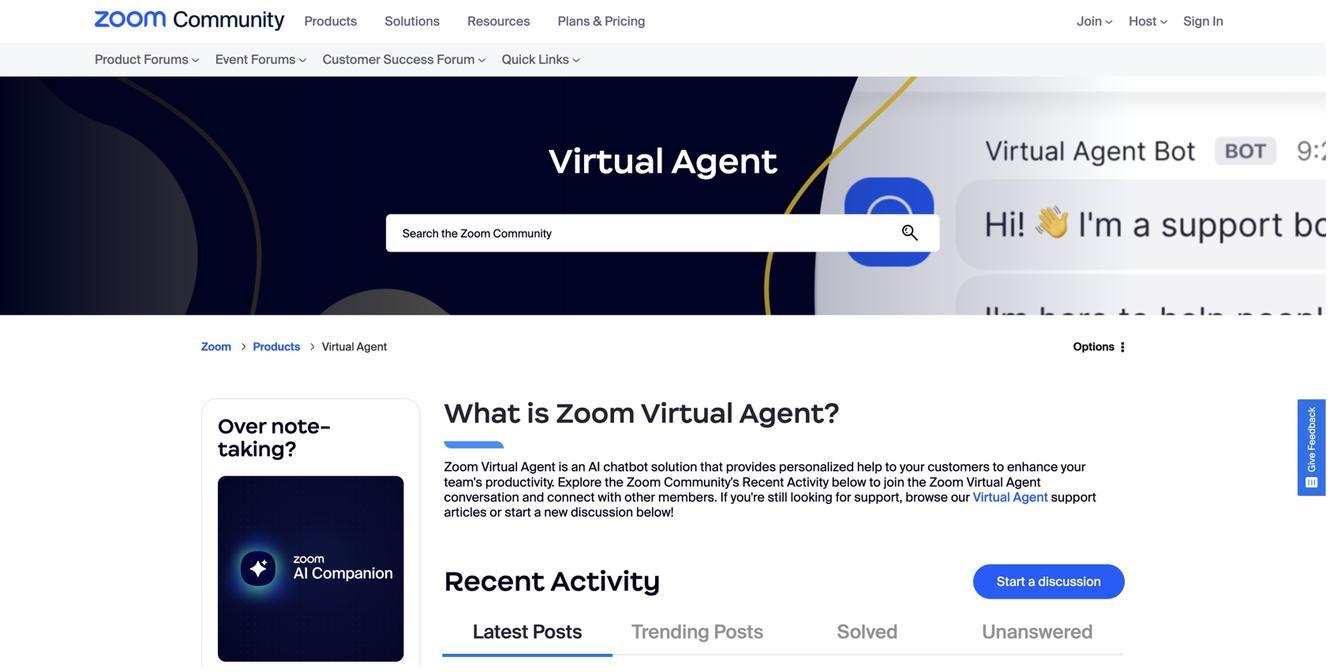 Task type: describe. For each thing, give the bounding box(es) containing it.
what
[[444, 396, 521, 431]]

community's
[[664, 474, 740, 491]]

join link
[[1077, 13, 1114, 30]]

start
[[997, 574, 1026, 590]]

our
[[951, 490, 970, 506]]

forums for product forums
[[144, 51, 189, 68]]

virtual agent link
[[970, 490, 1051, 506]]

explore
[[558, 474, 602, 491]]

event forums link
[[207, 43, 315, 77]]

plans & pricing link
[[558, 13, 657, 30]]

posts for trending posts
[[714, 621, 764, 645]]

1 vertical spatial a
[[1029, 574, 1036, 590]]

other
[[625, 490, 655, 506]]

new
[[544, 505, 568, 521]]

unanswered
[[982, 621, 1094, 645]]

a inside support articles or start a new discussion below!
[[534, 505, 541, 521]]

taking?
[[218, 437, 296, 462]]

1 vertical spatial products link
[[253, 340, 300, 355]]

list containing zoom
[[201, 327, 1063, 367]]

help
[[857, 459, 883, 476]]

product forums link
[[95, 43, 207, 77]]

0 vertical spatial is
[[527, 396, 550, 431]]

discussion inside support articles or start a new discussion below!
[[571, 505, 633, 521]]

solutions link
[[385, 13, 452, 30]]

ai
[[589, 459, 601, 476]]

product forums
[[95, 51, 189, 68]]

over note- taking?
[[218, 414, 331, 462]]

community.title image
[[95, 11, 285, 32]]

menu bar containing product forums
[[63, 43, 620, 77]]

virtual agent inside list
[[322, 340, 387, 355]]

1 your from the left
[[900, 459, 925, 476]]

plans & pricing
[[558, 13, 646, 30]]

with
[[598, 490, 622, 506]]

browse
[[906, 490, 948, 506]]

quick
[[502, 51, 536, 68]]

agent?
[[739, 396, 840, 431]]

links
[[539, 51, 569, 68]]

below!
[[636, 505, 674, 521]]

virtual inside list
[[322, 340, 354, 355]]

quick links
[[502, 51, 569, 68]]

customer success forum link
[[315, 43, 494, 77]]

pricing
[[605, 13, 646, 30]]

sign
[[1184, 13, 1210, 30]]

join
[[884, 474, 905, 491]]

products for top products link
[[305, 13, 357, 30]]

you're
[[731, 490, 765, 506]]

sign in
[[1184, 13, 1224, 30]]

note-
[[271, 414, 331, 439]]

start a discussion
[[997, 574, 1102, 590]]

zoom inside list
[[201, 340, 231, 355]]

over
[[218, 414, 266, 439]]

looking
[[791, 490, 833, 506]]

customer success forum
[[323, 51, 475, 68]]

if
[[721, 490, 728, 506]]

start
[[505, 505, 531, 521]]

products for products link to the bottom
[[253, 340, 300, 355]]

enhance
[[1008, 459, 1058, 476]]

host link
[[1129, 13, 1168, 30]]

product
[[95, 51, 141, 68]]

zoom virtual agent is an ai chatbot solution that provides personalized help to your customers to enhance your team's productivity. explore the zoom community's recent activity below to join the zoom virtual agent conversation and connect with other members. if you're still looking for support, browse our
[[444, 459, 1086, 506]]

sign in link
[[1184, 13, 1224, 30]]

customer
[[323, 51, 381, 68]]



Task type: vqa. For each thing, say whether or not it's contained in the screenshot.
2nd your from left
yes



Task type: locate. For each thing, give the bounding box(es) containing it.
menu bar containing join
[[1054, 0, 1232, 43]]

1 forums from the left
[[144, 51, 189, 68]]

discussion right start
[[1039, 574, 1102, 590]]

forums for event forums
[[251, 51, 296, 68]]

&
[[593, 13, 602, 30]]

1 horizontal spatial to
[[886, 459, 897, 476]]

team's
[[444, 474, 483, 491]]

members.
[[658, 490, 718, 506]]

event
[[215, 51, 248, 68]]

posts right trending at the bottom
[[714, 621, 764, 645]]

menu bar
[[297, 0, 665, 43], [1054, 0, 1232, 43], [63, 43, 620, 77]]

0 vertical spatial activity
[[787, 474, 829, 491]]

forums
[[144, 51, 189, 68], [251, 51, 296, 68]]

2 the from the left
[[908, 474, 927, 491]]

0 horizontal spatial products link
[[253, 340, 300, 355]]

1 vertical spatial recent
[[444, 565, 545, 599]]

that
[[701, 459, 723, 476]]

0 vertical spatial a
[[534, 505, 541, 521]]

in
[[1213, 13, 1224, 30]]

0 horizontal spatial posts
[[533, 621, 582, 645]]

1 horizontal spatial virtual agent
[[549, 140, 778, 183]]

solved
[[837, 621, 898, 645]]

1 vertical spatial virtual agent
[[322, 340, 387, 355]]

0 horizontal spatial virtual agent
[[322, 340, 387, 355]]

connect
[[547, 490, 595, 506]]

activity
[[787, 474, 829, 491], [551, 565, 661, 599]]

support,
[[855, 490, 903, 506]]

is right what
[[527, 396, 550, 431]]

0 horizontal spatial a
[[534, 505, 541, 521]]

virtual
[[549, 140, 664, 183], [322, 340, 354, 355], [641, 396, 734, 431], [481, 459, 518, 476], [967, 474, 1004, 491], [973, 490, 1011, 506]]

1 horizontal spatial is
[[559, 459, 568, 476]]

and
[[522, 490, 544, 506]]

discussion down explore
[[571, 505, 633, 521]]

1 horizontal spatial activity
[[787, 474, 829, 491]]

resources link
[[468, 13, 542, 30]]

1 horizontal spatial products
[[305, 13, 357, 30]]

is left an
[[559, 459, 568, 476]]

forums right event
[[251, 51, 296, 68]]

latest posts
[[473, 621, 582, 645]]

a left new
[[534, 505, 541, 521]]

Search text field
[[386, 214, 940, 252]]

posts down recent activity
[[533, 621, 582, 645]]

chatbot
[[604, 459, 648, 476]]

2 vertical spatial virtual agent
[[970, 490, 1051, 506]]

2 posts from the left
[[714, 621, 764, 645]]

0 horizontal spatial the
[[605, 474, 624, 491]]

0 horizontal spatial forums
[[144, 51, 189, 68]]

latest
[[473, 621, 529, 645]]

0 horizontal spatial to
[[870, 474, 881, 491]]

products right "zoom" link
[[253, 340, 300, 355]]

personalized
[[779, 459, 854, 476]]

discussion
[[571, 505, 633, 521], [1039, 574, 1102, 590]]

0 horizontal spatial recent
[[444, 565, 545, 599]]

1 vertical spatial activity
[[551, 565, 661, 599]]

zoom
[[201, 340, 231, 355], [556, 396, 635, 431], [444, 459, 478, 476], [627, 474, 661, 491], [930, 474, 964, 491]]

0 vertical spatial recent
[[743, 474, 784, 491]]

agent inside list
[[357, 340, 387, 355]]

0 vertical spatial discussion
[[571, 505, 633, 521]]

products link right "zoom" link
[[253, 340, 300, 355]]

products up customer
[[305, 13, 357, 30]]

posts
[[533, 621, 582, 645], [714, 621, 764, 645]]

provides
[[726, 459, 776, 476]]

1 horizontal spatial recent
[[743, 474, 784, 491]]

activity inside zoom virtual agent is an ai chatbot solution that provides personalized help to your customers to enhance your team's productivity. explore the zoom community's recent activity below to join the zoom virtual agent conversation and connect with other members. if you're still looking for support, browse our
[[787, 474, 829, 491]]

productivity.
[[486, 474, 555, 491]]

trending
[[632, 621, 710, 645]]

solution
[[651, 459, 698, 476]]

1 horizontal spatial forums
[[251, 51, 296, 68]]

0 vertical spatial virtual agent
[[549, 140, 778, 183]]

1 posts from the left
[[533, 621, 582, 645]]

0 horizontal spatial products
[[253, 340, 300, 355]]

a right start
[[1029, 574, 1036, 590]]

trending posts
[[632, 621, 764, 645]]

0 horizontal spatial discussion
[[571, 505, 633, 521]]

recent inside zoom virtual agent is an ai chatbot solution that provides personalized help to your customers to enhance your team's productivity. explore the zoom community's recent activity below to join the zoom virtual agent conversation and connect with other members. if you're still looking for support, browse our
[[743, 474, 784, 491]]

your up support
[[1061, 459, 1086, 476]]

1 horizontal spatial the
[[908, 474, 927, 491]]

0 vertical spatial products link
[[305, 13, 369, 30]]

your up browse
[[900, 459, 925, 476]]

0 horizontal spatial your
[[900, 459, 925, 476]]

the
[[605, 474, 624, 491], [908, 474, 927, 491]]

1 horizontal spatial a
[[1029, 574, 1036, 590]]

1 horizontal spatial your
[[1061, 459, 1086, 476]]

products
[[305, 13, 357, 30], [253, 340, 300, 355]]

options button
[[1063, 331, 1125, 363]]

2 horizontal spatial to
[[993, 459, 1005, 476]]

start a discussion link
[[974, 565, 1125, 600]]

the right the join
[[908, 474, 927, 491]]

1 vertical spatial discussion
[[1039, 574, 1102, 590]]

quick links link
[[494, 43, 588, 77]]

resources
[[468, 13, 530, 30]]

an
[[571, 459, 586, 476]]

to left the join
[[870, 474, 881, 491]]

recent activity
[[444, 565, 661, 599]]

still
[[768, 490, 788, 506]]

recent
[[743, 474, 784, 491], [444, 565, 545, 599]]

forum
[[437, 51, 475, 68]]

0 vertical spatial products
[[305, 13, 357, 30]]

what is zoom virtual agent?
[[444, 396, 840, 431]]

0 horizontal spatial activity
[[551, 565, 661, 599]]

is inside zoom virtual agent is an ai chatbot solution that provides personalized help to your customers to enhance your team's productivity. explore the zoom community's recent activity below to join the zoom virtual agent conversation and connect with other members. if you're still looking for support, browse our
[[559, 459, 568, 476]]

2 your from the left
[[1061, 459, 1086, 476]]

customers
[[928, 459, 990, 476]]

2 forums from the left
[[251, 51, 296, 68]]

the right ai at the left bottom of the page
[[605, 474, 624, 491]]

1 vertical spatial products
[[253, 340, 300, 355]]

agent
[[672, 140, 778, 183], [357, 340, 387, 355], [521, 459, 556, 476], [1007, 474, 1041, 491], [1014, 490, 1049, 506]]

options
[[1074, 340, 1115, 354]]

forums down community.title image
[[144, 51, 189, 68]]

below
[[832, 474, 867, 491]]

1 horizontal spatial posts
[[714, 621, 764, 645]]

support
[[1051, 490, 1097, 506]]

conversation
[[444, 490, 519, 506]]

articles
[[444, 505, 487, 521]]

1 the from the left
[[605, 474, 624, 491]]

host
[[1129, 13, 1157, 30]]

1 horizontal spatial products link
[[305, 13, 369, 30]]

plans
[[558, 13, 590, 30]]

2 horizontal spatial virtual agent
[[970, 490, 1051, 506]]

zoom link
[[201, 340, 231, 355]]

success
[[384, 51, 434, 68]]

1 vertical spatial is
[[559, 459, 568, 476]]

join
[[1077, 13, 1102, 30]]

your
[[900, 459, 925, 476], [1061, 459, 1086, 476]]

to up virtual agent 'link'
[[993, 459, 1005, 476]]

None submit
[[892, 215, 929, 251]]

posts for latest posts
[[533, 621, 582, 645]]

virtual agent
[[549, 140, 778, 183], [322, 340, 387, 355], [970, 490, 1051, 506]]

support articles or start a new discussion below!
[[444, 490, 1097, 521]]

to right help
[[886, 459, 897, 476]]

products link up customer
[[305, 13, 369, 30]]

for
[[836, 490, 852, 506]]

1 horizontal spatial discussion
[[1039, 574, 1102, 590]]

menu bar containing products
[[297, 0, 665, 43]]

solutions
[[385, 13, 440, 30]]

0 horizontal spatial is
[[527, 396, 550, 431]]

event forums
[[215, 51, 296, 68]]

list
[[201, 327, 1063, 367]]

or
[[490, 505, 502, 521]]

products link
[[305, 13, 369, 30], [253, 340, 300, 355]]

heading
[[444, 399, 1125, 415]]

to
[[886, 459, 897, 476], [993, 459, 1005, 476], [870, 474, 881, 491]]



